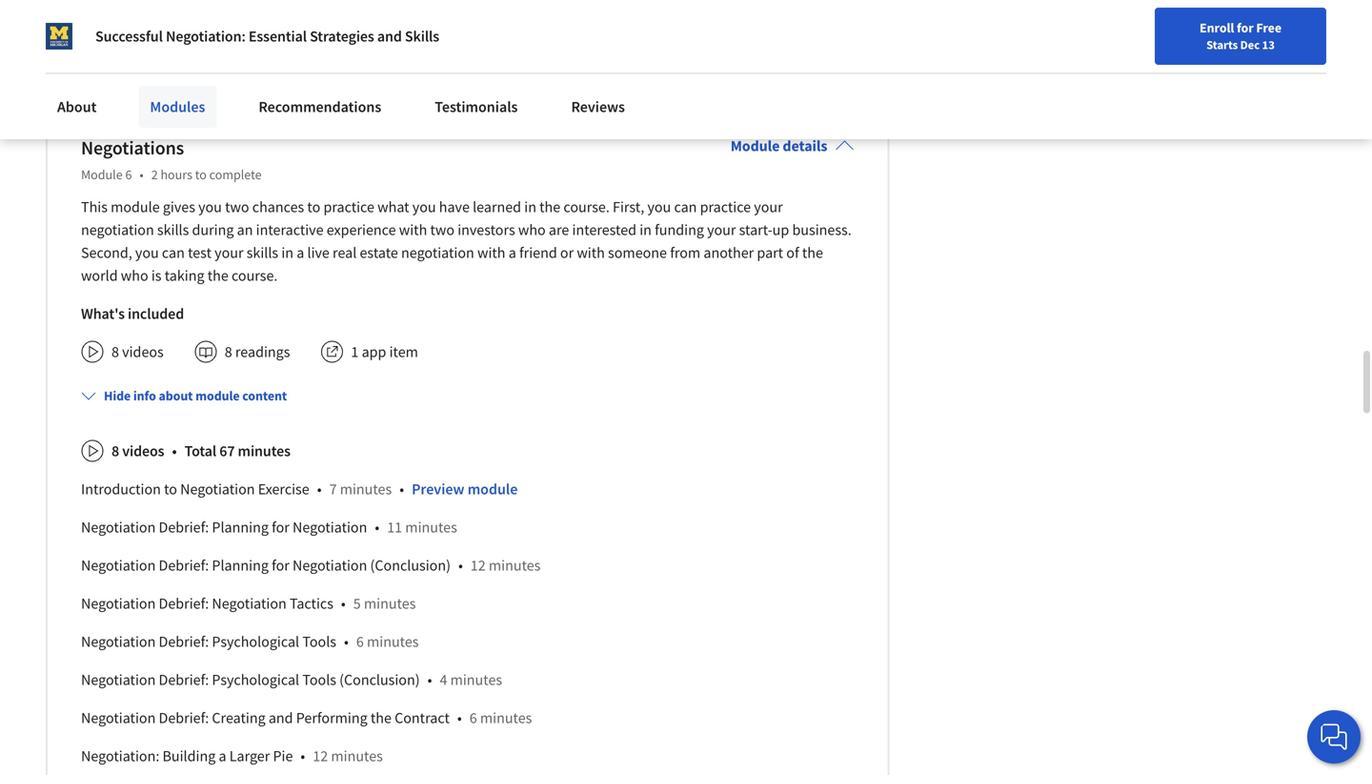 Task type: vqa. For each thing, say whether or not it's contained in the screenshot.


Task type: describe. For each thing, give the bounding box(es) containing it.
real
[[333, 243, 357, 262]]

interactive
[[256, 220, 324, 239]]

1 app item
[[351, 342, 418, 361]]

someone
[[608, 243, 667, 262]]

learned
[[473, 198, 522, 217]]

hide info about module content button
[[73, 379, 295, 413]]

with down what
[[399, 220, 427, 239]]

module inside this module gives you two chances to practice what you have learned in the course.  first, you can practice your negotiation skills during an interactive experience with two investors who are interested in funding your start-up business. second, you can test your skills in a live real estate negotiation with a friend or with someone from another part of the world who is taking the course.
[[111, 198, 160, 217]]

show what you know • 30 minutes
[[81, 22, 308, 41]]

this
[[81, 198, 108, 217]]

0 vertical spatial skills
[[157, 220, 189, 239]]

recommendations link
[[247, 86, 393, 128]]

• right contract
[[457, 708, 462, 728]]

0 vertical spatial who
[[518, 220, 546, 239]]

and inside the practice your negotiation skills with an interactive experience and live negotiations module 6 • 2 hours to complete
[[583, 109, 614, 133]]

• left 30 on the top
[[226, 22, 230, 41]]

reviews
[[571, 97, 625, 116]]

planning for (conclusion)
[[212, 556, 269, 575]]

minutes right 30 on the top
[[256, 22, 308, 41]]

2 horizontal spatial module
[[468, 480, 518, 499]]

debrief: for negotiation debrief: psychological tools • 6 minutes
[[159, 632, 209, 651]]

negotiation debrief: negotiation tactics • 5 minutes
[[81, 594, 416, 613]]

with inside the practice your negotiation skills with an interactive experience and live negotiations module 6 • 2 hours to complete
[[336, 109, 372, 133]]

• left 4
[[428, 670, 432, 689]]

what
[[378, 198, 410, 217]]

module inside the practice your negotiation skills with an interactive experience and live negotiations module 6 • 2 hours to complete
[[81, 166, 123, 183]]

0 vertical spatial skills
[[405, 27, 440, 46]]

starts
[[1207, 37, 1238, 52]]

negotiation inside the practice your negotiation skills with an interactive experience and live negotiations module 6 • 2 hours to complete
[[190, 109, 285, 133]]

hide info about module content
[[104, 387, 287, 404]]

contract
[[395, 708, 450, 728]]

total
[[185, 442, 217, 461]]

debrief: for negotiation debrief: planning for negotiation • 11 minutes
[[159, 518, 209, 537]]

0 horizontal spatial can
[[162, 243, 185, 262]]

0 horizontal spatial negotiation
[[81, 220, 154, 239]]

• inside the practice your negotiation skills with an interactive experience and live negotiations module 6 • 2 hours to complete
[[140, 166, 144, 183]]

part
[[757, 243, 784, 262]]

• total 67 minutes
[[172, 442, 291, 461]]

practice
[[81, 109, 146, 133]]

6 inside the practice your negotiation skills with an interactive experience and live negotiations module 6 • 2 hours to complete
[[125, 166, 132, 183]]

negotiations
[[81, 136, 184, 160]]

during
[[192, 220, 234, 239]]

1 practice from the left
[[324, 198, 375, 217]]

• up 'negotiation debrief: psychological tools (conclusion) • 4 minutes'
[[344, 632, 349, 651]]

first,
[[613, 198, 645, 217]]

1 vertical spatial 6
[[356, 632, 364, 651]]

minutes down performing
[[331, 747, 383, 766]]

performing
[[296, 708, 368, 728]]

and inside the info about module content element
[[269, 708, 293, 728]]

11
[[387, 518, 402, 537]]

• left 7
[[317, 480, 322, 499]]

about link
[[46, 86, 108, 128]]

2 practice from the left
[[700, 198, 751, 217]]

2 vertical spatial in
[[282, 243, 294, 262]]

0 vertical spatial your
[[754, 198, 783, 217]]

negotiation debrief: planning for negotiation (conclusion) • 12 minutes
[[81, 556, 541, 575]]

8 down what's
[[112, 342, 119, 361]]

1 vertical spatial who
[[121, 266, 148, 285]]

negotiation debrief: psychological tools (conclusion) • 4 minutes
[[81, 670, 502, 689]]

dec
[[1241, 37, 1260, 52]]

debrief: for negotiation debrief: negotiation tactics • 5 minutes
[[159, 594, 209, 613]]

second,
[[81, 243, 132, 262]]

7
[[329, 480, 337, 499]]

info
[[133, 387, 156, 404]]

hide
[[104, 387, 131, 404]]

• left total
[[172, 442, 177, 461]]

debrief: for negotiation debrief: planning for negotiation (conclusion) • 12 minutes
[[159, 556, 209, 575]]

investors
[[458, 220, 515, 239]]

skills inside the practice your negotiation skills with an interactive experience and live negotiations module 6 • 2 hours to complete
[[289, 109, 332, 133]]

have
[[439, 198, 470, 217]]

psychological for •
[[212, 632, 299, 651]]

item
[[389, 342, 418, 361]]

know
[[182, 22, 218, 41]]

test
[[188, 243, 212, 262]]

interactive
[[400, 109, 487, 133]]

videos inside the info about module content element
[[122, 442, 164, 461]]

1 vertical spatial two
[[430, 220, 455, 239]]

larger
[[229, 747, 270, 766]]

strategies
[[310, 27, 374, 46]]

to inside this module gives you two chances to practice what you have learned in the course.  first, you can practice your negotiation skills during an interactive experience with two investors who are interested in funding your start-up business. second, you can test your skills in a live real estate negotiation with a friend or with someone from another part of the world who is taking the course.
[[307, 198, 321, 217]]

introduction
[[81, 480, 161, 499]]

university of michigan image
[[46, 23, 72, 50]]

are
[[549, 220, 569, 239]]

1 horizontal spatial a
[[297, 243, 304, 262]]

you up during
[[198, 198, 222, 217]]

friend
[[519, 243, 557, 262]]

1 vertical spatial skills
[[247, 243, 278, 262]]

gives
[[163, 198, 195, 217]]

funding
[[655, 220, 704, 239]]

planning for •
[[212, 518, 269, 537]]

to inside the info about module content element
[[164, 480, 177, 499]]

psychological for (conclusion)
[[212, 670, 299, 689]]

show notifications image
[[1151, 24, 1174, 47]]

business.
[[793, 220, 852, 239]]

1 vertical spatial (conclusion)
[[340, 670, 420, 689]]

0 horizontal spatial two
[[225, 198, 249, 217]]

testimonials
[[435, 97, 518, 116]]

pie
[[273, 747, 293, 766]]

you
[[156, 22, 179, 41]]

creating
[[212, 708, 266, 728]]

introduction to negotiation exercise • 7 minutes • preview module
[[81, 480, 518, 499]]

your
[[150, 109, 186, 133]]

world
[[81, 266, 118, 285]]

what's included
[[81, 304, 184, 323]]

5
[[353, 594, 361, 613]]

hours
[[161, 166, 192, 183]]

2 vertical spatial your
[[215, 243, 244, 262]]

or
[[560, 243, 574, 262]]

1 horizontal spatial can
[[674, 198, 697, 217]]

successful
[[95, 27, 163, 46]]

2 horizontal spatial 6
[[470, 708, 477, 728]]

preview module link
[[412, 480, 518, 499]]

taking
[[165, 266, 204, 285]]

chances
[[252, 198, 304, 217]]



Task type: locate. For each thing, give the bounding box(es) containing it.
0 vertical spatial course.
[[564, 198, 610, 217]]

• right pie
[[301, 747, 305, 766]]

minutes right 67
[[238, 442, 291, 461]]

8 videos down what's included
[[112, 342, 164, 361]]

negotiation
[[81, 220, 154, 239], [401, 243, 475, 262]]

practice
[[324, 198, 375, 217], [700, 198, 751, 217]]

videos up introduction
[[122, 442, 164, 461]]

can up taking
[[162, 243, 185, 262]]

0 vertical spatial negotiation
[[81, 220, 154, 239]]

1 vertical spatial planning
[[212, 556, 269, 575]]

2 horizontal spatial and
[[583, 109, 614, 133]]

1 vertical spatial your
[[707, 220, 736, 239]]

8 videos
[[112, 342, 164, 361], [112, 442, 164, 461]]

negotiation debrief: psychological tools • 6 minutes
[[81, 632, 419, 651]]

2 horizontal spatial to
[[307, 198, 321, 217]]

0 vertical spatial module
[[111, 198, 160, 217]]

for down negotiation debrief: planning for negotiation • 11 minutes
[[272, 556, 290, 575]]

0 horizontal spatial to
[[164, 480, 177, 499]]

8 videos up introduction
[[112, 442, 164, 461]]

1 horizontal spatial skills
[[405, 27, 440, 46]]

1 horizontal spatial course.
[[564, 198, 610, 217]]

complete
[[209, 166, 262, 183]]

2 tools from the top
[[302, 670, 336, 689]]

preview
[[412, 480, 465, 499]]

3 debrief: from the top
[[159, 594, 209, 613]]

chat with us image
[[1319, 722, 1350, 752]]

1 horizontal spatial practice
[[700, 198, 751, 217]]

1 tools from the top
[[302, 632, 336, 651]]

modules link
[[139, 86, 217, 128]]

(conclusion) up contract
[[340, 670, 420, 689]]

2 videos from the top
[[122, 442, 164, 461]]

0 vertical spatial videos
[[122, 342, 164, 361]]

8 videos inside the info about module content element
[[112, 442, 164, 461]]

0 vertical spatial 12
[[471, 556, 486, 575]]

1 horizontal spatial two
[[430, 220, 455, 239]]

0 horizontal spatial negotiation:
[[81, 747, 159, 766]]

negotiation debrief: planning for negotiation • 11 minutes
[[81, 518, 457, 537]]

tools down tactics
[[302, 632, 336, 651]]

your
[[754, 198, 783, 217], [707, 220, 736, 239], [215, 243, 244, 262]]

your down during
[[215, 243, 244, 262]]

another
[[704, 243, 754, 262]]

a left live
[[297, 243, 304, 262]]

0 horizontal spatial who
[[121, 266, 148, 285]]

0 vertical spatial 8 videos
[[112, 342, 164, 361]]

a left larger
[[219, 747, 226, 766]]

1 vertical spatial tools
[[302, 670, 336, 689]]

videos down what's included
[[122, 342, 164, 361]]

2 vertical spatial for
[[272, 556, 290, 575]]

the left contract
[[371, 708, 392, 728]]

two down complete
[[225, 198, 249, 217]]

a
[[297, 243, 304, 262], [509, 243, 516, 262], [219, 747, 226, 766]]

0 horizontal spatial and
[[269, 708, 293, 728]]

your up up on the right of the page
[[754, 198, 783, 217]]

8
[[112, 342, 119, 361], [225, 342, 232, 361], [112, 442, 119, 461]]

1 vertical spatial can
[[162, 243, 185, 262]]

13
[[1263, 37, 1275, 52]]

• left preview in the bottom of the page
[[400, 480, 404, 499]]

to right hours
[[195, 166, 207, 183]]

successful negotiation: essential strategies and skills
[[95, 27, 440, 46]]

negotiation: building a larger pie • 12 minutes
[[81, 747, 383, 766]]

content
[[242, 387, 287, 404]]

to right introduction
[[164, 480, 177, 499]]

for down exercise
[[272, 518, 290, 537]]

debrief: down introduction
[[159, 518, 209, 537]]

0 vertical spatial 6
[[125, 166, 132, 183]]

about
[[57, 97, 97, 116]]

a left friend
[[509, 243, 516, 262]]

6
[[125, 166, 132, 183], [356, 632, 364, 651], [470, 708, 477, 728]]

2 horizontal spatial in
[[640, 220, 652, 239]]

1
[[351, 342, 359, 361]]

interested
[[572, 220, 637, 239]]

what
[[120, 22, 153, 41]]

0 vertical spatial module
[[731, 137, 780, 156]]

for for 11 minutes
[[272, 518, 290, 537]]

live
[[307, 243, 330, 262]]

1 planning from the top
[[212, 518, 269, 537]]

0 vertical spatial can
[[674, 198, 697, 217]]

module up this
[[81, 166, 123, 183]]

1 horizontal spatial to
[[195, 166, 207, 183]]

1 vertical spatial videos
[[122, 442, 164, 461]]

0 vertical spatial (conclusion)
[[370, 556, 451, 575]]

planning up negotiation debrief: negotiation tactics • 5 minutes
[[212, 556, 269, 575]]

1 horizontal spatial module
[[731, 137, 780, 156]]

1 horizontal spatial 6
[[356, 632, 364, 651]]

coursera image
[[23, 15, 144, 46]]

1 horizontal spatial negotiation:
[[166, 27, 246, 46]]

1 horizontal spatial your
[[707, 220, 736, 239]]

2
[[151, 166, 158, 183]]

you left have
[[413, 198, 436, 217]]

negotiation up the second,
[[81, 220, 154, 239]]

modules
[[150, 97, 205, 116]]

module
[[111, 198, 160, 217], [196, 387, 240, 404], [468, 480, 518, 499]]

1 vertical spatial 8 videos
[[112, 442, 164, 461]]

debrief: up building
[[159, 708, 209, 728]]

• down preview module "link" at the bottom of page
[[458, 556, 463, 575]]

essential
[[249, 27, 307, 46]]

1 horizontal spatial in
[[525, 198, 537, 217]]

enroll
[[1200, 19, 1235, 36]]

1 vertical spatial psychological
[[212, 670, 299, 689]]

1 psychological from the top
[[212, 632, 299, 651]]

debrief: down negotiation debrief: psychological tools • 6 minutes
[[159, 670, 209, 689]]

practice up start-
[[700, 198, 751, 217]]

1 vertical spatial an
[[237, 220, 253, 239]]

0 horizontal spatial course.
[[232, 266, 278, 285]]

2 psychological from the top
[[212, 670, 299, 689]]

debrief:
[[159, 518, 209, 537], [159, 556, 209, 575], [159, 594, 209, 613], [159, 632, 209, 651], [159, 670, 209, 689], [159, 708, 209, 728]]

with down the strategies at top left
[[336, 109, 372, 133]]

skills down gives
[[157, 220, 189, 239]]

menu item
[[1008, 19, 1131, 81]]

who
[[518, 220, 546, 239], [121, 266, 148, 285]]

can up funding
[[674, 198, 697, 217]]

6 down 5
[[356, 632, 364, 651]]

0 horizontal spatial 6
[[125, 166, 132, 183]]

the up are
[[540, 198, 561, 217]]

planning
[[212, 518, 269, 537], [212, 556, 269, 575]]

course. down interactive
[[232, 266, 278, 285]]

4 debrief: from the top
[[159, 632, 209, 651]]

free
[[1257, 19, 1282, 36]]

to inside the practice your negotiation skills with an interactive experience and live negotiations module 6 • 2 hours to complete
[[195, 166, 207, 183]]

this module gives you two chances to practice what you have learned in the course.  first, you can practice your negotiation skills during an interactive experience with two investors who are interested in funding your start-up business. second, you can test your skills in a live real estate negotiation with a friend or with someone from another part of the world who is taking the course.
[[81, 198, 852, 285]]

1 vertical spatial for
[[272, 518, 290, 537]]

2 vertical spatial to
[[164, 480, 177, 499]]

• left 11
[[375, 518, 380, 537]]

an inside the practice your negotiation skills with an interactive experience and live negotiations module 6 • 2 hours to complete
[[376, 109, 396, 133]]

debrief: for negotiation debrief: psychological tools (conclusion) • 4 minutes
[[159, 670, 209, 689]]

(conclusion) down 11
[[370, 556, 451, 575]]

exercise
[[258, 480, 310, 499]]

minutes up contract
[[367, 632, 419, 651]]

tactics
[[290, 594, 334, 613]]

0 horizontal spatial your
[[215, 243, 244, 262]]

1 videos from the top
[[122, 342, 164, 361]]

the inside the info about module content element
[[371, 708, 392, 728]]

5 debrief: from the top
[[159, 670, 209, 689]]

an inside this module gives you two chances to practice what you have learned in the course.  first, you can practice your negotiation skills during an interactive experience with two investors who are interested in funding your start-up business. second, you can test your skills in a live real estate negotiation with a friend or with someone from another part of the world who is taking the course.
[[237, 220, 253, 239]]

0 vertical spatial an
[[376, 109, 396, 133]]

2 8 videos from the top
[[112, 442, 164, 461]]

• left 5
[[341, 594, 346, 613]]

2 planning from the top
[[212, 556, 269, 575]]

psychological down negotiation debrief: psychological tools • 6 minutes
[[212, 670, 299, 689]]

0 vertical spatial negotiation:
[[166, 27, 246, 46]]

experience
[[327, 220, 396, 239]]

8 readings
[[225, 342, 290, 361]]

module right preview in the bottom of the page
[[468, 480, 518, 499]]

for for 12 minutes
[[272, 556, 290, 575]]

0 vertical spatial to
[[195, 166, 207, 183]]

tools for •
[[302, 632, 336, 651]]

minutes down preview module "link" at the bottom of page
[[489, 556, 541, 575]]

negotiation debrief: creating and performing the contract • 6 minutes
[[81, 708, 532, 728]]

negotiation down have
[[401, 243, 475, 262]]

6 right contract
[[470, 708, 477, 728]]

0 horizontal spatial skills
[[157, 220, 189, 239]]

2 debrief: from the top
[[159, 556, 209, 575]]

1 vertical spatial 12
[[313, 747, 328, 766]]

4
[[440, 670, 447, 689]]

6 left 2
[[125, 166, 132, 183]]

0 vertical spatial in
[[525, 198, 537, 217]]

1 vertical spatial negotiation:
[[81, 747, 159, 766]]

1 vertical spatial module
[[196, 387, 240, 404]]

tools up performing
[[302, 670, 336, 689]]

skills down the strategies at top left
[[289, 109, 332, 133]]

0 vertical spatial and
[[377, 27, 402, 46]]

recommendations
[[259, 97, 382, 116]]

1 debrief: from the top
[[159, 518, 209, 537]]

info about module content element
[[73, 371, 854, 775]]

course. up the interested
[[564, 198, 610, 217]]

minutes right 11
[[405, 518, 457, 537]]

practice up experience
[[324, 198, 375, 217]]

with right or
[[577, 243, 605, 262]]

to up interactive
[[307, 198, 321, 217]]

module details
[[731, 137, 828, 156]]

1 8 videos from the top
[[112, 342, 164, 361]]

1 vertical spatial to
[[307, 198, 321, 217]]

is
[[151, 266, 162, 285]]

the down test
[[208, 266, 229, 285]]

module inside dropdown button
[[196, 387, 240, 404]]

2 vertical spatial and
[[269, 708, 293, 728]]

and left live
[[583, 109, 614, 133]]

who left the is
[[121, 266, 148, 285]]

0 horizontal spatial a
[[219, 747, 226, 766]]

experience
[[491, 109, 580, 133]]

your up another
[[707, 220, 736, 239]]

in down interactive
[[282, 243, 294, 262]]

what's
[[81, 304, 125, 323]]

included
[[128, 304, 184, 323]]

module down 2
[[111, 198, 160, 217]]

minutes right contract
[[480, 708, 532, 728]]

you up funding
[[648, 198, 671, 217]]

tools
[[302, 632, 336, 651], [302, 670, 336, 689]]

8 left readings
[[225, 342, 232, 361]]

an right during
[[237, 220, 253, 239]]

an left interactive
[[376, 109, 396, 133]]

0 horizontal spatial module
[[111, 198, 160, 217]]

course.
[[564, 198, 610, 217], [232, 266, 278, 285]]

8 up introduction
[[112, 442, 119, 461]]

1 vertical spatial course.
[[232, 266, 278, 285]]

show
[[81, 22, 117, 41]]

0 horizontal spatial practice
[[324, 198, 375, 217]]

debrief: down negotiation debrief: negotiation tactics • 5 minutes
[[159, 632, 209, 651]]

who up friend
[[518, 220, 546, 239]]

1 vertical spatial skills
[[289, 109, 332, 133]]

30
[[238, 22, 253, 41]]

of
[[787, 243, 799, 262]]

debrief: up negotiation debrief: negotiation tactics • 5 minutes
[[159, 556, 209, 575]]

with
[[336, 109, 372, 133], [399, 220, 427, 239], [478, 243, 506, 262], [577, 243, 605, 262]]

module right about
[[196, 387, 240, 404]]

videos
[[122, 342, 164, 361], [122, 442, 164, 461]]

0 vertical spatial psychological
[[212, 632, 299, 651]]

1 horizontal spatial negotiation
[[401, 243, 475, 262]]

reviews link
[[560, 86, 637, 128]]

for
[[1237, 19, 1254, 36], [272, 518, 290, 537], [272, 556, 290, 575]]

for up the dec
[[1237, 19, 1254, 36]]

0 horizontal spatial skills
[[289, 109, 332, 133]]

you up the is
[[135, 243, 159, 262]]

1 horizontal spatial module
[[196, 387, 240, 404]]

the right the of
[[802, 243, 824, 262]]

minutes right 7
[[340, 480, 392, 499]]

0 vertical spatial planning
[[212, 518, 269, 537]]

testimonials link
[[424, 86, 529, 128]]

skills down interactive
[[247, 243, 278, 262]]

0 vertical spatial two
[[225, 198, 249, 217]]

minutes
[[256, 22, 308, 41], [238, 442, 291, 461], [340, 480, 392, 499], [405, 518, 457, 537], [489, 556, 541, 575], [364, 594, 416, 613], [367, 632, 419, 651], [451, 670, 502, 689], [480, 708, 532, 728], [331, 747, 383, 766]]

6 debrief: from the top
[[159, 708, 209, 728]]

1 horizontal spatial 12
[[471, 556, 486, 575]]

1 horizontal spatial skills
[[247, 243, 278, 262]]

1 horizontal spatial an
[[376, 109, 396, 133]]

None search field
[[272, 12, 586, 50]]

0 horizontal spatial module
[[81, 166, 123, 183]]

details
[[783, 137, 828, 156]]

enroll for free starts dec 13
[[1200, 19, 1282, 52]]

you
[[198, 198, 222, 217], [413, 198, 436, 217], [648, 198, 671, 217], [135, 243, 159, 262]]

and right the strategies at top left
[[377, 27, 402, 46]]

live
[[618, 109, 651, 133]]

• left 2
[[140, 166, 144, 183]]

1 vertical spatial module
[[81, 166, 123, 183]]

0 horizontal spatial 12
[[313, 747, 328, 766]]

estate
[[360, 243, 398, 262]]

an
[[376, 109, 396, 133], [237, 220, 253, 239]]

2 vertical spatial 6
[[470, 708, 477, 728]]

minutes right 4
[[451, 670, 502, 689]]

two down have
[[430, 220, 455, 239]]

about
[[159, 387, 193, 404]]

skills right the strategies at top left
[[405, 27, 440, 46]]

0 vertical spatial tools
[[302, 632, 336, 651]]

1 vertical spatial in
[[640, 220, 652, 239]]

in up the someone
[[640, 220, 652, 239]]

12 right pie
[[313, 747, 328, 766]]

start-
[[739, 220, 773, 239]]

2 horizontal spatial your
[[754, 198, 783, 217]]

to
[[195, 166, 207, 183], [307, 198, 321, 217], [164, 480, 177, 499]]

2 vertical spatial module
[[468, 480, 518, 499]]

with down investors
[[478, 243, 506, 262]]

12 down preview module "link" at the bottom of page
[[471, 556, 486, 575]]

planning down exercise
[[212, 518, 269, 537]]

1 horizontal spatial and
[[377, 27, 402, 46]]

8 inside the info about module content element
[[112, 442, 119, 461]]

psychological down negotiation debrief: negotiation tactics • 5 minutes
[[212, 632, 299, 651]]

tools for (conclusion)
[[302, 670, 336, 689]]

for inside the enroll for free starts dec 13
[[1237, 19, 1254, 36]]

and up pie
[[269, 708, 293, 728]]

negotiation: inside the info about module content element
[[81, 747, 159, 766]]

0 horizontal spatial in
[[282, 243, 294, 262]]

module left details
[[731, 137, 780, 156]]

67
[[219, 442, 235, 461]]

0 horizontal spatial an
[[237, 220, 253, 239]]

1 vertical spatial and
[[583, 109, 614, 133]]

practice your negotiation skills with an interactive experience and live negotiations module 6 • 2 hours to complete
[[81, 109, 651, 183]]

2 horizontal spatial a
[[509, 243, 516, 262]]

two
[[225, 198, 249, 217], [430, 220, 455, 239]]

in
[[525, 198, 537, 217], [640, 220, 652, 239], [282, 243, 294, 262]]

minutes right 5
[[364, 594, 416, 613]]

1 horizontal spatial who
[[518, 220, 546, 239]]

0 vertical spatial for
[[1237, 19, 1254, 36]]

in right learned
[[525, 198, 537, 217]]

readings
[[235, 342, 290, 361]]

1 vertical spatial negotiation
[[401, 243, 475, 262]]

negotiation
[[190, 109, 285, 133], [180, 480, 255, 499], [81, 518, 156, 537], [293, 518, 367, 537], [81, 556, 156, 575], [293, 556, 367, 575], [81, 594, 156, 613], [212, 594, 287, 613], [81, 632, 156, 651], [81, 670, 156, 689], [81, 708, 156, 728]]

debrief: for negotiation debrief: creating and performing the contract • 6 minutes
[[159, 708, 209, 728]]



